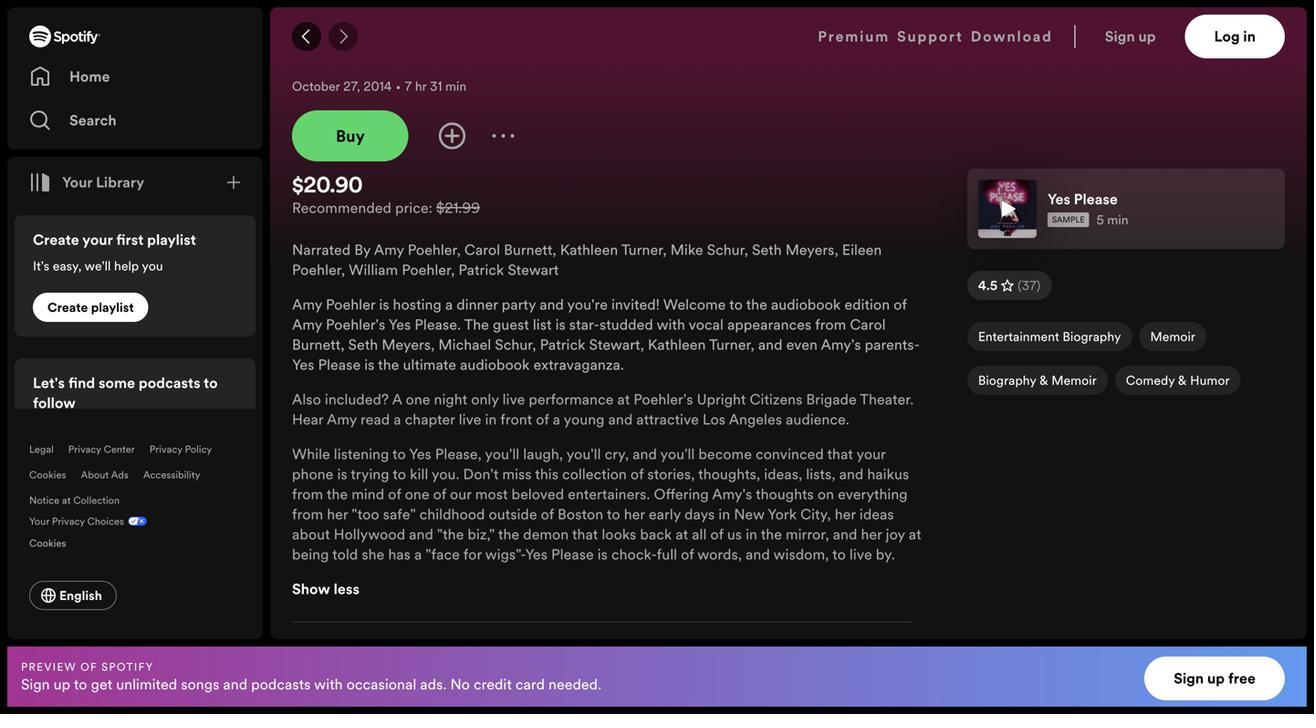 Task type: describe. For each thing, give the bounding box(es) containing it.
of left our
[[433, 485, 446, 505]]

home
[[69, 67, 110, 87]]

entertainers.
[[568, 485, 651, 505]]

top bar and user menu element
[[270, 7, 1307, 66]]

download button
[[971, 15, 1053, 58]]

a right read
[[394, 410, 401, 430]]

1 horizontal spatial that
[[828, 445, 854, 465]]

being
[[292, 545, 329, 565]]

english
[[59, 588, 102, 605]]

childhood
[[420, 505, 485, 525]]

at inside the also included? a one night only live performance at poehler's upright citizens brigade theater. hear amy read a chapter live in front of a young and attractive los angeles audience.
[[618, 390, 630, 410]]

please,
[[435, 445, 482, 465]]

and right party on the top of the page
[[540, 295, 564, 315]]

it's
[[33, 257, 49, 275]]

full
[[657, 545, 678, 565]]

words,
[[698, 545, 742, 565]]

wisdom,
[[774, 545, 829, 565]]

haikus
[[868, 465, 910, 485]]

most
[[475, 485, 508, 505]]

kill
[[410, 465, 428, 485]]

price:
[[395, 198, 433, 218]]

$20.90 recommended price: $21.99
[[292, 176, 480, 218]]

and inside preview of spotify sign up to get unlimited songs and podcasts with occasional ads. no credit card needed.
[[223, 675, 248, 695]]

spotify
[[101, 660, 154, 675]]

miss
[[503, 465, 532, 485]]

sample
[[1053, 214, 1085, 226]]

2 cookies link from the top
[[29, 532, 81, 552]]

patrick inside the amy poehler is hosting a dinner party and you're invited! welcome to the audiobook edition of amy poehler's yes please. the guest list is star-studded with vocal appearances from carol burnett, seth meyers, michael schur, patrick stewart, kathleen turner, and even amy's parents- yes please is the ultimate audiobook extravaganza.
[[540, 335, 586, 355]]

1 vertical spatial audiobook
[[460, 355, 530, 375]]

hr
[[415, 78, 427, 95]]

notice at collection link
[[29, 494, 120, 508]]

yes left please.
[[389, 315, 411, 335]]

comedy
[[1126, 372, 1175, 389]]

premium button
[[818, 15, 890, 58]]

your privacy choices button
[[29, 515, 124, 529]]

invited!
[[612, 295, 660, 315]]

eileen
[[843, 240, 882, 260]]

preview of spotify sign up to get unlimited songs and podcasts with occasional ads. no credit card needed.
[[21, 660, 602, 695]]

0 vertical spatial min
[[446, 78, 467, 95]]

Memoir checkbox
[[1140, 322, 1207, 352]]

by
[[354, 240, 371, 260]]

narrated by amy poehler, carol burnett, kathleen turner, mike schur, seth meyers, eileen poehler, william poehler, patrick stewart
[[292, 240, 882, 280]]

(
[[1018, 277, 1022, 294]]

your for your privacy choices
[[29, 515, 49, 529]]

)
[[1037, 277, 1041, 294]]

mind
[[352, 485, 385, 505]]

is left trying
[[337, 465, 348, 485]]

patrick inside narrated by amy poehler, carol burnett, kathleen turner, mike schur, seth meyers, eileen poehler, william poehler, patrick stewart
[[459, 260, 504, 280]]

kathleen inside narrated by amy poehler, carol burnett, kathleen turner, mike schur, seth meyers, eileen poehler, william poehler, patrick stewart
[[560, 240, 618, 260]]

schur, inside narrated by amy poehler, carol burnett, kathleen turner, mike schur, seth meyers, eileen poehler, william poehler, patrick stewart
[[707, 240, 749, 260]]

turner, inside narrated by amy poehler, carol burnett, kathleen turner, mike schur, seth meyers, eileen poehler, william poehler, patrick stewart
[[622, 240, 667, 260]]

become
[[699, 445, 752, 465]]

narrated
[[292, 240, 351, 260]]

burnett, inside the amy poehler is hosting a dinner party and you're invited! welcome to the audiobook edition of amy poehler's yes please. the guest list is star-studded with vocal appearances from carol burnett, seth meyers, michael schur, patrick stewart, kathleen turner, and even amy's parents- yes please is the ultimate audiobook extravaganza.
[[292, 335, 345, 355]]

you're
[[567, 295, 608, 315]]

extravaganza.
[[534, 355, 624, 375]]

1 vertical spatial a
[[402, 638, 412, 658]]

is left chock-
[[598, 545, 608, 565]]

easy,
[[53, 257, 82, 275]]

create playlist
[[47, 299, 134, 316]]

& for biography
[[1040, 372, 1049, 389]]

stories,
[[648, 465, 695, 485]]

poehler, up poehler on the top of the page
[[292, 260, 345, 280]]

is right the list
[[556, 315, 566, 335]]

sign for sign up
[[1105, 26, 1136, 47]]

find
[[68, 373, 95, 394]]

while listening to yes please, you'll laugh, you'll cry, and you'll become convinced that your phone is trying to kill you. don't miss this collection of stories, thoughts, ideas, lists, and haikus from the mind of one of our most beloved entertainers. offering amy's thoughts on everything from her "too safe" childhood outside of boston to her early days in new york city, her ideas about hollywood and "the biz," the demon that looks back at all of us in the mirror, and her joy at being told she has a "face for wigs"-yes please is chock-full of words, and wisdom, to live by.
[[292, 445, 922, 565]]

and left "the
[[409, 525, 434, 545]]

privacy for privacy policy
[[149, 443, 182, 457]]

accessibility
[[143, 468, 200, 482]]

of inside the amy poehler is hosting a dinner party and you're invited! welcome to the audiobook edition of amy poehler's yes please. the guest list is star-studded with vocal appearances from carol burnett, seth meyers, michael schur, patrick stewart, kathleen turner, and even amy's parents- yes please is the ultimate audiobook extravaganza.
[[894, 295, 907, 315]]

mike
[[671, 240, 704, 260]]

library
[[96, 173, 144, 193]]

is left hosting at the top of the page
[[379, 295, 389, 315]]

Comedy & Humor checkbox
[[1115, 366, 1241, 395]]

california consumer privacy act (ccpa) opt-out icon image
[[124, 515, 147, 532]]

sign up free
[[1174, 669, 1256, 689]]

yes left you.
[[409, 445, 432, 465]]

is left the hard:
[[347, 638, 357, 658]]

william
[[349, 260, 398, 280]]

thoughts
[[756, 485, 814, 505]]

show
[[292, 580, 330, 600]]

her left joy
[[861, 525, 883, 545]]

one inside the also included? a one night only live performance at poehler's upright citizens brigade theater. hear amy read a chapter live in front of a young and attractive los angeles audience.
[[406, 390, 431, 410]]

she
[[362, 545, 385, 565]]

podcasts inside preview of spotify sign up to get unlimited songs and podcasts with occasional ads. no credit card needed.
[[251, 675, 311, 695]]

of right cry,
[[631, 465, 644, 485]]

carol inside narrated by amy poehler, carol burnett, kathleen turner, mike schur, seth meyers, eileen poehler, william poehler, patrick stewart
[[465, 240, 500, 260]]

2 cookies from the top
[[29, 537, 66, 551]]

at left all
[[676, 525, 689, 545]]

yes up sample
[[1048, 189, 1071, 210]]

poehler's inside the also included? a one night only live performance at poehler's upright citizens brigade theater. hear amy read a chapter live in front of a young and attractive los angeles audience.
[[634, 390, 693, 410]]

entertainment biography link
[[968, 322, 1133, 359]]

los
[[703, 410, 726, 430]]

by.
[[876, 545, 895, 565]]

please inside while listening to yes please, you'll laugh, you'll cry, and you'll become convinced that your phone is trying to kill you. don't miss this collection of stories, thoughts, ideas, lists, and haikus from the mind of one of our most beloved entertainers. offering amy's thoughts on everything from her "too safe" childhood outside of boston to her early days in new york city, her ideas about hollywood and "the biz," the demon that looks back at all of us in the mirror, and her joy at being told she has a "face for wigs"-yes please is chock-full of words, and wisdom, to live by.
[[551, 545, 594, 565]]

english button
[[29, 582, 117, 611]]

attractive
[[637, 410, 699, 430]]

one inside while listening to yes please, you'll laugh, you'll cry, and you'll become convinced that your phone is trying to kill you. don't miss this collection of stories, thoughts, ideas, lists, and haikus from the mind of one of our most beloved entertainers. offering amy's thoughts on everything from her "too safe" childhood outside of boston to her early days in new york city, her ideas about hollywood and "the biz," the demon that looks back at all of us in the mirror, and her joy at being told she has a "face for wigs"-yes please is chock-full of words, and wisdom, to live by.
[[405, 485, 430, 505]]

search
[[69, 110, 117, 131]]

sign up free button
[[1145, 657, 1286, 701]]

burnett, inside narrated by amy poehler, carol burnett, kathleen turner, mike schur, seth meyers, eileen poehler, william poehler, patrick stewart
[[504, 240, 557, 260]]

5
[[1097, 211, 1105, 229]]

search link
[[29, 102, 241, 139]]

the right vocal
[[746, 295, 768, 315]]

entertainment biography
[[979, 328, 1122, 346]]

sign for sign up free
[[1174, 669, 1204, 689]]

let's find some podcasts to follow
[[33, 373, 218, 414]]

please inside the amy poehler is hosting a dinner party and you're invited! welcome to the audiobook edition of amy poehler's yes please. the guest list is star-studded with vocal appearances from carol burnett, seth meyers, michael schur, patrick stewart, kathleen turner, and even amy's parents- yes please is the ultimate audiobook extravaganza.
[[318, 355, 361, 375]]

up inside preview of spotify sign up to get unlimited songs and podcasts with occasional ads. no credit card needed.
[[54, 675, 70, 695]]

policy
[[185, 443, 212, 457]]

help
[[114, 257, 139, 275]]

her left early
[[624, 505, 645, 525]]

about ads link
[[81, 468, 129, 482]]

this
[[535, 465, 559, 485]]

writing is hard: a preface
[[292, 638, 467, 658]]

audience.
[[786, 410, 850, 430]]

create playlist button
[[33, 293, 149, 322]]

turner, inside the amy poehler is hosting a dinner party and you're invited! welcome to the audiobook edition of amy poehler's yes please. the guest list is star-studded with vocal appearances from carol burnett, seth meyers, michael schur, patrick stewart, kathleen turner, and even amy's parents- yes please is the ultimate audiobook extravaganza.
[[709, 335, 755, 355]]

Biography & Memoir checkbox
[[968, 366, 1108, 395]]

poehler's inside the amy poehler is hosting a dinner party and you're invited! welcome to the audiobook edition of amy poehler's yes please. the guest list is star-studded with vocal appearances from carol burnett, seth meyers, michael schur, patrick stewart, kathleen turner, and even amy's parents- yes please is the ultimate audiobook extravaganza.
[[326, 315, 386, 335]]

some
[[99, 373, 135, 394]]

of right mind
[[388, 485, 401, 505]]

notice at collection
[[29, 494, 120, 508]]

at right joy
[[909, 525, 922, 545]]

main element
[[7, 7, 263, 640]]

1 horizontal spatial audiobook
[[771, 295, 841, 315]]

notice
[[29, 494, 59, 508]]

at inside main element
[[62, 494, 71, 508]]

to inside 'let's find some podcasts to follow'
[[204, 373, 218, 394]]

songs
[[181, 675, 219, 695]]

privacy policy
[[149, 443, 212, 457]]

trying
[[351, 465, 389, 485]]

laugh,
[[523, 445, 563, 465]]

also
[[292, 390, 321, 410]]

with inside preview of spotify sign up to get unlimited songs and podcasts with occasional ads. no credit card needed.
[[314, 675, 343, 695]]

early
[[649, 505, 681, 525]]

2 horizontal spatial please
[[1074, 189, 1118, 210]]

preface
[[415, 638, 467, 658]]

up for sign up free
[[1208, 669, 1225, 689]]

from up about
[[292, 485, 323, 505]]

free
[[1229, 669, 1256, 689]]

a inside the amy poehler is hosting a dinner party and you're invited! welcome to the audiobook edition of amy poehler's yes please. the guest list is star-studded with vocal appearances from carol burnett, seth meyers, michael schur, patrick stewart, kathleen turner, and even amy's parents- yes please is the ultimate audiobook extravaganza.
[[445, 295, 453, 315]]

memoir inside biography & memoir option
[[1052, 372, 1097, 389]]

( 37 )
[[1018, 277, 1041, 294]]

privacy down notice at collection
[[52, 515, 85, 529]]

carol inside the amy poehler is hosting a dinner party and you're invited! welcome to the audiobook edition of amy poehler's yes please. the guest list is star-studded with vocal appearances from carol burnett, seth meyers, michael schur, patrick stewart, kathleen turner, and even amy's parents- yes please is the ultimate audiobook extravaganza.
[[850, 315, 886, 335]]

less
[[334, 580, 360, 600]]

ads
[[111, 468, 129, 482]]

create your first playlist it's easy, we'll help you
[[33, 230, 196, 275]]

0 horizontal spatial live
[[459, 410, 482, 430]]

about ads
[[81, 468, 129, 482]]

podcasts inside 'let's find some podcasts to follow'
[[139, 373, 201, 394]]

sample element
[[1048, 213, 1090, 227]]

amy's inside the amy poehler is hosting a dinner party and you're invited! welcome to the audiobook edition of amy poehler's yes please. the guest list is star-studded with vocal appearances from carol burnett, seth meyers, michael schur, patrick stewart, kathleen turner, and even amy's parents- yes please is the ultimate audiobook extravaganza.
[[821, 335, 861, 355]]

kathleen inside the amy poehler is hosting a dinner party and you're invited! welcome to the audiobook edition of amy poehler's yes please. the guest list is star-studded with vocal appearances from carol burnett, seth meyers, michael schur, patrick stewart, kathleen turner, and even amy's parents- yes please is the ultimate audiobook extravaganza.
[[648, 335, 706, 355]]

of right full
[[681, 545, 694, 565]]

credit
[[474, 675, 512, 695]]

boston
[[558, 505, 604, 525]]

create for your
[[33, 230, 79, 250]]

$20.90
[[292, 176, 363, 198]]

a inside the also included? a one night only live performance at poehler's upright citizens brigade theater. hear amy read a chapter live in front of a young and attractive los angeles audience.
[[392, 390, 402, 410]]

your inside create your first playlist it's easy, we'll help you
[[82, 230, 113, 250]]

buy button
[[292, 110, 409, 162]]

collection
[[562, 465, 627, 485]]



Task type: vqa. For each thing, say whether or not it's contained in the screenshot.
when there's news, we'll post it here. follow your favorite artists and podcasts to stay updated on them too.
no



Task type: locate. For each thing, give the bounding box(es) containing it.
go back image
[[299, 29, 314, 44]]

carol down $21.99
[[465, 240, 500, 260]]

a right the hard:
[[402, 638, 412, 658]]

a inside while listening to yes please, you'll laugh, you'll cry, and you'll become convinced that your phone is trying to kill you. don't miss this collection of stories, thoughts, ideas, lists, and haikus from the mind of one of our most beloved entertainers. offering amy's thoughts on everything from her "too safe" childhood outside of boston to her early days in new york city, her ideas about hollywood and "the biz," the demon that looks back at all of us in the mirror, and her joy at being told she has a "face for wigs"-yes please is chock-full of words, and wisdom, to live by.
[[414, 545, 422, 565]]

burnett, down poehler on the top of the page
[[292, 335, 345, 355]]

premium
[[818, 26, 890, 47]]

cookies link down your privacy choices
[[29, 532, 81, 552]]

burnett, up party on the top of the page
[[504, 240, 557, 260]]

with inside the amy poehler is hosting a dinner party and you're invited! welcome to the audiobook edition of amy poehler's yes please. the guest list is star-studded with vocal appearances from carol burnett, seth meyers, michael schur, patrick stewart, kathleen turner, and even amy's parents- yes please is the ultimate audiobook extravaganza.
[[657, 315, 686, 335]]

angeles
[[729, 410, 782, 430]]

legal
[[29, 443, 54, 457]]

of
[[894, 295, 907, 315], [536, 410, 549, 430], [631, 465, 644, 485], [388, 485, 401, 505], [433, 485, 446, 505], [541, 505, 554, 525], [711, 525, 724, 545], [681, 545, 694, 565], [80, 660, 98, 675]]

0 vertical spatial poehler's
[[326, 315, 386, 335]]

listening
[[334, 445, 389, 465]]

her right on
[[835, 505, 856, 525]]

yes down outside
[[525, 545, 548, 565]]

night
[[434, 390, 468, 410]]

days
[[685, 505, 715, 525]]

amy's right even
[[821, 335, 861, 355]]

4.5
[[979, 277, 998, 294]]

in right days
[[719, 505, 731, 525]]

the right biz,"
[[498, 525, 520, 545]]

1 vertical spatial that
[[572, 525, 598, 545]]

1 vertical spatial your
[[29, 515, 49, 529]]

yes please image
[[979, 180, 1037, 238]]

first
[[116, 230, 144, 250]]

1 vertical spatial poehler's
[[634, 390, 693, 410]]

kathleen up you're
[[560, 240, 618, 260]]

from up being
[[292, 505, 323, 525]]

min
[[446, 78, 467, 95], [1108, 211, 1129, 229]]

a right read
[[392, 390, 402, 410]]

list
[[533, 315, 552, 335]]

create up easy,
[[33, 230, 79, 250]]

hosting
[[393, 295, 442, 315]]

everything
[[838, 485, 908, 505]]

1 vertical spatial carol
[[850, 315, 886, 335]]

no
[[451, 675, 470, 695]]

live left by.
[[850, 545, 873, 565]]

1 cookies from the top
[[29, 468, 66, 482]]

burnett,
[[504, 240, 557, 260], [292, 335, 345, 355]]

1 horizontal spatial poehler's
[[634, 390, 693, 410]]

sign inside preview of spotify sign up to get unlimited songs and podcasts with occasional ads. no credit card needed.
[[21, 675, 50, 695]]

please up 5
[[1074, 189, 1118, 210]]

in left 'front'
[[485, 410, 497, 430]]

and right lists,
[[840, 465, 864, 485]]

privacy up accessibility link
[[149, 443, 182, 457]]

0 horizontal spatial schur,
[[495, 335, 536, 355]]

about
[[292, 525, 330, 545]]

to inside the amy poehler is hosting a dinner party and you're invited! welcome to the audiobook edition of amy poehler's yes please. the guest list is star-studded with vocal appearances from carol burnett, seth meyers, michael schur, patrick stewart, kathleen turner, and even amy's parents- yes please is the ultimate audiobook extravaganza.
[[730, 295, 743, 315]]

stewart,
[[589, 335, 644, 355]]

1 vertical spatial please
[[318, 355, 361, 375]]

1 cookies link from the top
[[29, 468, 66, 482]]

1 horizontal spatial playlist
[[147, 230, 196, 250]]

1 horizontal spatial biography
[[1063, 328, 1122, 346]]

0 vertical spatial podcasts
[[139, 373, 201, 394]]

privacy up about
[[68, 443, 101, 457]]

amy inside narrated by amy poehler, carol burnett, kathleen turner, mike schur, seth meyers, eileen poehler, william poehler, patrick stewart
[[374, 240, 404, 260]]

please
[[1074, 189, 1118, 210], [318, 355, 361, 375], [551, 545, 594, 565]]

privacy for privacy center
[[68, 443, 101, 457]]

1 horizontal spatial with
[[657, 315, 686, 335]]

0 horizontal spatial podcasts
[[139, 373, 201, 394]]

your inside button
[[62, 173, 92, 193]]

occasional
[[347, 675, 417, 695]]

0 horizontal spatial turner,
[[622, 240, 667, 260]]

entertainment
[[979, 328, 1060, 346]]

& left humor
[[1179, 372, 1187, 389]]

also included? a one night only live performance at poehler's upright citizens brigade theater. hear amy read a chapter live in front of a young and attractive los angeles audience.
[[292, 390, 914, 430]]

up for sign up
[[1139, 26, 1156, 47]]

sign inside top bar and user menu element
[[1105, 26, 1136, 47]]

0 horizontal spatial playlist
[[91, 299, 134, 316]]

1 horizontal spatial schur,
[[707, 240, 749, 260]]

lists,
[[806, 465, 836, 485]]

your up everything
[[857, 445, 886, 465]]

yes up also
[[292, 355, 314, 375]]

we'll
[[85, 257, 111, 275]]

Entertainment Biography checkbox
[[968, 322, 1133, 352]]

& for comedy
[[1179, 372, 1187, 389]]

with left vocal
[[657, 315, 686, 335]]

2 horizontal spatial live
[[850, 545, 873, 565]]

sign up
[[1105, 26, 1156, 47]]

1 vertical spatial podcasts
[[251, 675, 311, 695]]

go forward image
[[336, 29, 351, 44]]

1 vertical spatial schur,
[[495, 335, 536, 355]]

to inside preview of spotify sign up to get unlimited songs and podcasts with occasional ads. no credit card needed.
[[74, 675, 87, 695]]

your left library
[[62, 173, 92, 193]]

1 vertical spatial your
[[857, 445, 886, 465]]

0 vertical spatial cookies link
[[29, 468, 66, 482]]

patrick down you're
[[540, 335, 586, 355]]

and right city,
[[833, 525, 858, 545]]

amy
[[374, 240, 404, 260], [292, 295, 322, 315], [292, 315, 322, 335], [327, 410, 357, 430]]

memoir up "comedy & humor"
[[1151, 328, 1196, 346]]

2 vertical spatial please
[[551, 545, 594, 565]]

1 horizontal spatial podcasts
[[251, 675, 311, 695]]

show less button
[[292, 580, 360, 600]]

0 vertical spatial amy's
[[821, 335, 861, 355]]

michael
[[439, 335, 491, 355]]

studded
[[600, 315, 653, 335]]

meyers, inside narrated by amy poehler, carol burnett, kathleen turner, mike schur, seth meyers, eileen poehler, william poehler, patrick stewart
[[786, 240, 839, 260]]

amy inside the also included? a one night only live performance at poehler's upright citizens brigade theater. hear amy read a chapter live in front of a young and attractive los angeles audience.
[[327, 410, 357, 430]]

1 horizontal spatial patrick
[[540, 335, 586, 355]]

schur, inside the amy poehler is hosting a dinner party and you're invited! welcome to the audiobook edition of amy poehler's yes please. the guest list is star-studded with vocal appearances from carol burnett, seth meyers, michael schur, patrick stewart, kathleen turner, and even amy's parents- yes please is the ultimate audiobook extravaganza.
[[495, 335, 536, 355]]

playlist inside create your first playlist it's easy, we'll help you
[[147, 230, 196, 250]]

please.
[[415, 315, 461, 335]]

0 vertical spatial kathleen
[[560, 240, 618, 260]]

party
[[502, 295, 536, 315]]

2 & from the left
[[1179, 372, 1187, 389]]

brigade
[[807, 390, 857, 410]]

audiobook up even
[[771, 295, 841, 315]]

kathleen down welcome
[[648, 335, 706, 355]]

a left young
[[553, 410, 561, 430]]

0 horizontal spatial biography
[[979, 372, 1037, 389]]

1 horizontal spatial carol
[[850, 315, 886, 335]]

0 vertical spatial with
[[657, 315, 686, 335]]

of left us
[[711, 525, 724, 545]]

center
[[104, 443, 135, 457]]

1 vertical spatial patrick
[[540, 335, 586, 355]]

0 vertical spatial audiobook
[[771, 295, 841, 315]]

2 horizontal spatial up
[[1208, 669, 1225, 689]]

and right the songs
[[223, 675, 248, 695]]

0 horizontal spatial your
[[29, 515, 49, 529]]

0 vertical spatial your
[[82, 230, 113, 250]]

biography inside "link"
[[1063, 328, 1122, 346]]

front
[[501, 410, 532, 430]]

0 horizontal spatial you'll
[[485, 445, 520, 465]]

up left get
[[54, 675, 70, 695]]

0 horizontal spatial meyers,
[[382, 335, 435, 355]]

live
[[503, 390, 525, 410], [459, 410, 482, 430], [850, 545, 873, 565]]

of left boston
[[541, 505, 554, 525]]

ideas,
[[764, 465, 803, 485]]

1 vertical spatial cookies link
[[29, 532, 81, 552]]

has
[[388, 545, 411, 565]]

your up we'll
[[82, 230, 113, 250]]

from inside the amy poehler is hosting a dinner party and you're invited! welcome to the audiobook edition of amy poehler's yes please. the guest list is star-studded with vocal appearances from carol burnett, seth meyers, michael schur, patrick stewart, kathleen turner, and even amy's parents- yes please is the ultimate audiobook extravaganza.
[[815, 315, 847, 335]]

1 horizontal spatial turner,
[[709, 335, 755, 355]]

3 you'll from the left
[[661, 445, 695, 465]]

0 horizontal spatial poehler's
[[326, 315, 386, 335]]

cry,
[[605, 445, 629, 465]]

appearances
[[728, 315, 812, 335]]

don't
[[463, 465, 499, 485]]

0 horizontal spatial up
[[54, 675, 70, 695]]

1 horizontal spatial burnett,
[[504, 240, 557, 260]]

carol right even
[[850, 315, 886, 335]]

seth inside the amy poehler is hosting a dinner party and you're invited! welcome to the audiobook edition of amy poehler's yes please. the guest list is star-studded with vocal appearances from carol burnett, seth meyers, michael schur, patrick stewart, kathleen turner, and even amy's parents- yes please is the ultimate audiobook extravaganza.
[[348, 335, 378, 355]]

back
[[640, 525, 672, 545]]

cookies up notice
[[29, 468, 66, 482]]

0 vertical spatial burnett,
[[504, 240, 557, 260]]

0 vertical spatial cookies
[[29, 468, 66, 482]]

please down boston
[[551, 545, 594, 565]]

ultimate
[[403, 355, 457, 375]]

home link
[[29, 58, 241, 95]]

comedy & humor link
[[1115, 366, 1241, 403]]

memoir inside memoir option
[[1151, 328, 1196, 346]]

1 horizontal spatial your
[[857, 445, 886, 465]]

2 you'll from the left
[[567, 445, 601, 465]]

of inside preview of spotify sign up to get unlimited songs and podcasts with occasional ads. no credit card needed.
[[80, 660, 98, 675]]

playlist down help
[[91, 299, 134, 316]]

your library button
[[22, 164, 152, 201]]

one left you.
[[405, 485, 430, 505]]

york
[[768, 505, 797, 525]]

phone
[[292, 465, 334, 485]]

new
[[734, 505, 765, 525]]

1 horizontal spatial sign
[[1105, 26, 1136, 47]]

that left looks
[[572, 525, 598, 545]]

1 horizontal spatial meyers,
[[786, 240, 839, 260]]

1 vertical spatial kathleen
[[648, 335, 706, 355]]

37
[[1022, 277, 1037, 294]]

live up the please,
[[459, 410, 482, 430]]

1 horizontal spatial you'll
[[567, 445, 601, 465]]

0 vertical spatial seth
[[752, 240, 782, 260]]

1 horizontal spatial live
[[503, 390, 525, 410]]

1 vertical spatial burnett,
[[292, 335, 345, 355]]

told
[[332, 545, 358, 565]]

please up included?
[[318, 355, 361, 375]]

memoir
[[1151, 328, 1196, 346], [1052, 372, 1097, 389]]

poehler,
[[408, 240, 461, 260], [292, 260, 345, 280], [402, 260, 455, 280]]

0 horizontal spatial carol
[[465, 240, 500, 260]]

0 horizontal spatial seth
[[348, 335, 378, 355]]

the left mind
[[327, 485, 348, 505]]

0 vertical spatial playlist
[[147, 230, 196, 250]]

log
[[1215, 26, 1240, 47]]

1 vertical spatial playlist
[[91, 299, 134, 316]]

of right 'front'
[[536, 410, 549, 430]]

1 vertical spatial create
[[47, 299, 88, 316]]

and
[[540, 295, 564, 315], [759, 335, 783, 355], [609, 410, 633, 430], [633, 445, 657, 465], [840, 465, 864, 485], [409, 525, 434, 545], [833, 525, 858, 545], [746, 545, 770, 565], [223, 675, 248, 695]]

podcasts right some
[[139, 373, 201, 394]]

chock-
[[612, 545, 657, 565]]

theater.
[[860, 390, 914, 410]]

1 horizontal spatial up
[[1139, 26, 1156, 47]]

seth
[[752, 240, 782, 260], [348, 335, 378, 355]]

and left even
[[759, 335, 783, 355]]

31
[[430, 78, 442, 95]]

you'll down 'front'
[[485, 445, 520, 465]]

meyers, inside the amy poehler is hosting a dinner party and you're invited! welcome to the audiobook edition of amy poehler's yes please. the guest list is star-studded with vocal appearances from carol burnett, seth meyers, michael schur, patrick stewart, kathleen turner, and even amy's parents- yes please is the ultimate audiobook extravaganza.
[[382, 335, 435, 355]]

seth up appearances
[[752, 240, 782, 260]]

1 vertical spatial biography
[[979, 372, 1037, 389]]

that
[[828, 445, 854, 465], [572, 525, 598, 545]]

live right only
[[503, 390, 525, 410]]

even
[[787, 335, 818, 355]]

create inside create your first playlist it's easy, we'll help you
[[33, 230, 79, 250]]

edition
[[845, 295, 890, 315]]

1 vertical spatial turner,
[[709, 335, 755, 355]]

the left ultimate at the left
[[378, 355, 399, 375]]

1 horizontal spatial kathleen
[[648, 335, 706, 355]]

0 horizontal spatial sign
[[21, 675, 50, 695]]

schur,
[[707, 240, 749, 260], [495, 335, 536, 355]]

in inside the also included? a one night only live performance at poehler's upright citizens brigade theater. hear amy read a chapter live in front of a young and attractive los angeles audience.
[[485, 410, 497, 430]]

1 horizontal spatial min
[[1108, 211, 1129, 229]]

biography
[[1063, 328, 1122, 346], [979, 372, 1037, 389]]

7 hr 31 min
[[405, 78, 467, 95]]

comedy & humor
[[1126, 372, 1230, 389]]

0 horizontal spatial that
[[572, 525, 598, 545]]

create for playlist
[[47, 299, 88, 316]]

outside
[[489, 505, 537, 525]]

yes please
[[1048, 189, 1118, 210]]

in right us
[[746, 525, 758, 545]]

0 horizontal spatial with
[[314, 675, 343, 695]]

and inside the also included? a one night only live performance at poehler's upright citizens brigade theater. hear amy read a chapter live in front of a young and attractive los angeles audience.
[[609, 410, 633, 430]]

0 vertical spatial turner,
[[622, 240, 667, 260]]

0 vertical spatial one
[[406, 390, 431, 410]]

and right us
[[746, 545, 770, 565]]

yes
[[1048, 189, 1071, 210], [389, 315, 411, 335], [292, 355, 314, 375], [409, 445, 432, 465], [525, 545, 548, 565]]

turner, down welcome
[[709, 335, 755, 355]]

you'll left cry,
[[567, 445, 601, 465]]

cookies link up notice
[[29, 468, 66, 482]]

0 horizontal spatial kathleen
[[560, 240, 618, 260]]

up inside top bar and user menu element
[[1139, 26, 1156, 47]]

1 vertical spatial amy's
[[712, 485, 753, 505]]

min right 5
[[1108, 211, 1129, 229]]

2 horizontal spatial you'll
[[661, 445, 695, 465]]

is up included?
[[364, 355, 375, 375]]

at right young
[[618, 390, 630, 410]]

0 horizontal spatial audiobook
[[460, 355, 530, 375]]

patrick
[[459, 260, 504, 280], [540, 335, 586, 355]]

and up cry,
[[609, 410, 633, 430]]

1 horizontal spatial seth
[[752, 240, 782, 260]]

audiobook up only
[[460, 355, 530, 375]]

0 vertical spatial a
[[392, 390, 402, 410]]

meyers, down hosting at the top of the page
[[382, 335, 435, 355]]

0 horizontal spatial burnett,
[[292, 335, 345, 355]]

your for your library
[[62, 173, 92, 193]]

meyers, left eileen
[[786, 240, 839, 260]]

1 vertical spatial one
[[405, 485, 430, 505]]

spotify image
[[29, 26, 100, 47]]

poehler, down price:
[[408, 240, 461, 260]]

1 vertical spatial memoir
[[1052, 372, 1097, 389]]

of inside the also included? a one night only live performance at poehler's upright citizens brigade theater. hear amy read a chapter live in front of a young and attractive los angeles audience.
[[536, 410, 549, 430]]

ideas
[[860, 505, 894, 525]]

0 horizontal spatial patrick
[[459, 260, 504, 280]]

0 horizontal spatial amy's
[[712, 485, 753, 505]]

1 vertical spatial with
[[314, 675, 343, 695]]

0 horizontal spatial please
[[318, 355, 361, 375]]

0 horizontal spatial memoir
[[1052, 372, 1097, 389]]

the left the mirror,
[[761, 525, 782, 545]]

1 & from the left
[[1040, 372, 1049, 389]]

playlist inside "button"
[[91, 299, 134, 316]]

that down audience.
[[828, 445, 854, 465]]

0 vertical spatial patrick
[[459, 260, 504, 280]]

with down writing
[[314, 675, 343, 695]]

only
[[471, 390, 499, 410]]

show less
[[292, 580, 360, 600]]

seth inside narrated by amy poehler, carol burnett, kathleen turner, mike schur, seth meyers, eileen poehler, william poehler, patrick stewart
[[752, 240, 782, 260]]

her left ""too"
[[327, 505, 348, 525]]

poehler's
[[326, 315, 386, 335], [634, 390, 693, 410]]

schur, right "mike"
[[707, 240, 749, 260]]

0 vertical spatial biography
[[1063, 328, 1122, 346]]

0 vertical spatial meyers,
[[786, 240, 839, 260]]

your down notice
[[29, 515, 49, 529]]

0 vertical spatial schur,
[[707, 240, 749, 260]]

0 vertical spatial create
[[33, 230, 79, 250]]

0 vertical spatial memoir
[[1151, 328, 1196, 346]]

create inside "button"
[[47, 299, 88, 316]]

0 horizontal spatial min
[[446, 78, 467, 95]]

seth down poehler on the top of the page
[[348, 335, 378, 355]]

biography & memoir
[[979, 372, 1097, 389]]

cookies down your privacy choices
[[29, 537, 66, 551]]

live inside while listening to yes please, you'll laugh, you'll cry, and you'll become convinced that your phone is trying to kill you. don't miss this collection of stories, thoughts, ideas, lists, and haikus from the mind of one of our most beloved entertainers. offering amy's thoughts on everything from her "too safe" childhood outside of boston to her early days in new york city, her ideas about hollywood and "the biz," the demon that looks back at all of us in the mirror, and her joy at being told she has a "face for wigs"-yes please is chock-full of words, and wisdom, to live by.
[[850, 545, 873, 565]]

0 vertical spatial that
[[828, 445, 854, 465]]

amy's inside while listening to yes please, you'll laugh, you'll cry, and you'll become convinced that your phone is trying to kill you. don't miss this collection of stories, thoughts, ideas, lists, and haikus from the mind of one of our most beloved entertainers. offering amy's thoughts on everything from her "too safe" childhood outside of boston to her early days in new york city, her ideas about hollywood and "the biz," the demon that looks back at all of us in the mirror, and her joy at being told she has a "face for wigs"-yes please is chock-full of words, and wisdom, to live by.
[[712, 485, 753, 505]]

poehler, up hosting at the top of the page
[[402, 260, 455, 280]]

1 vertical spatial meyers,
[[382, 335, 435, 355]]

1 you'll from the left
[[485, 445, 520, 465]]

meyers,
[[786, 240, 839, 260], [382, 335, 435, 355]]

up left free
[[1208, 669, 1225, 689]]

0 horizontal spatial your
[[82, 230, 113, 250]]

your inside while listening to yes please, you'll laugh, you'll cry, and you'll become convinced that your phone is trying to kill you. don't miss this collection of stories, thoughts, ideas, lists, and haikus from the mind of one of our most beloved entertainers. offering amy's thoughts on everything from her "too safe" childhood outside of boston to her early days in new york city, her ideas about hollywood and "the biz," the demon that looks back at all of us in the mirror, and her joy at being told she has a "face for wigs"-yes please is chock-full of words, and wisdom, to live by.
[[857, 445, 886, 465]]

of right the edition in the right of the page
[[894, 295, 907, 315]]

of left spotify
[[80, 660, 98, 675]]

one left night
[[406, 390, 431, 410]]

in inside button
[[1244, 26, 1256, 47]]

and right cry,
[[633, 445, 657, 465]]

young
[[564, 410, 605, 430]]

playlist up the you
[[147, 230, 196, 250]]

biz,"
[[468, 525, 495, 545]]

card
[[516, 675, 545, 695]]

amy's up us
[[712, 485, 753, 505]]

a right has
[[414, 545, 422, 565]]

1 horizontal spatial your
[[62, 173, 92, 193]]

0 vertical spatial carol
[[465, 240, 500, 260]]

1 vertical spatial min
[[1108, 211, 1129, 229]]

biography up "biography & memoir"
[[1063, 328, 1122, 346]]

star-
[[570, 315, 600, 335]]

all
[[692, 525, 707, 545]]



